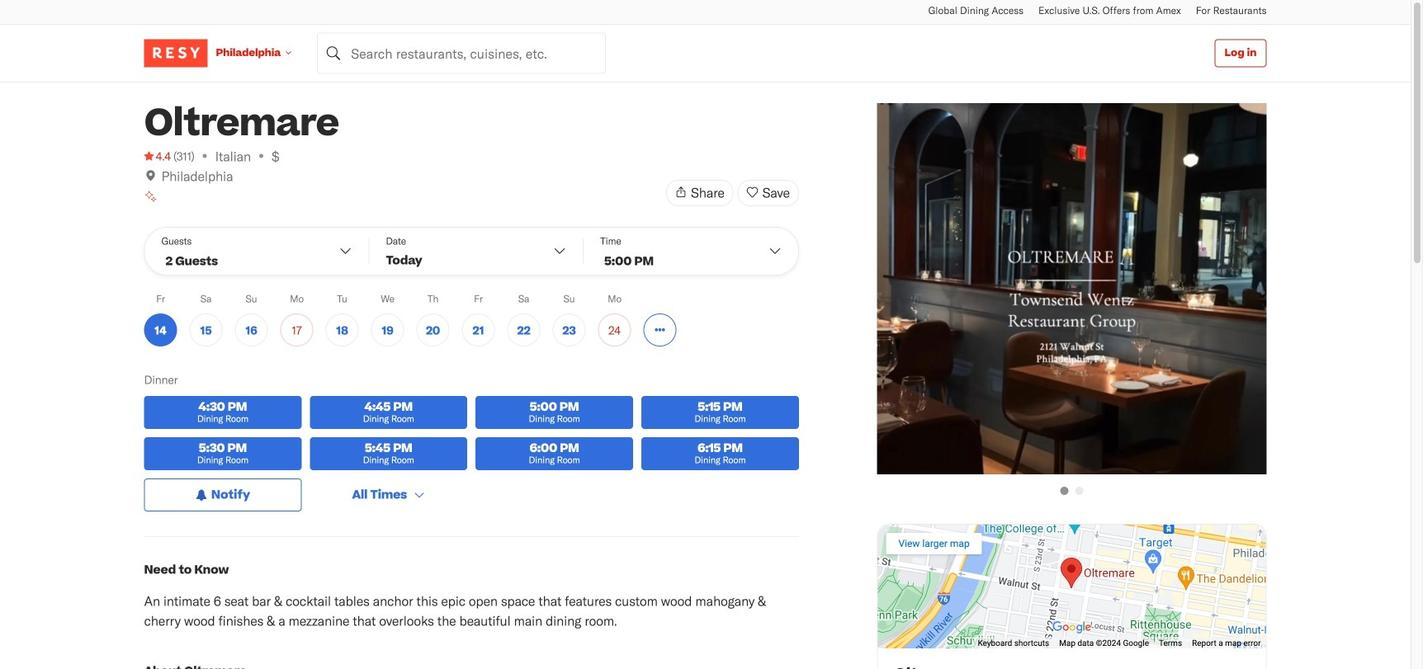 Task type: vqa. For each thing, say whether or not it's contained in the screenshot.
field
yes



Task type: describe. For each thing, give the bounding box(es) containing it.
Search restaurants, cuisines, etc. text field
[[317, 33, 606, 74]]



Task type: locate. For each thing, give the bounding box(es) containing it.
None field
[[317, 33, 606, 74]]

4.4 out of 5 stars image
[[144, 148, 171, 164]]



